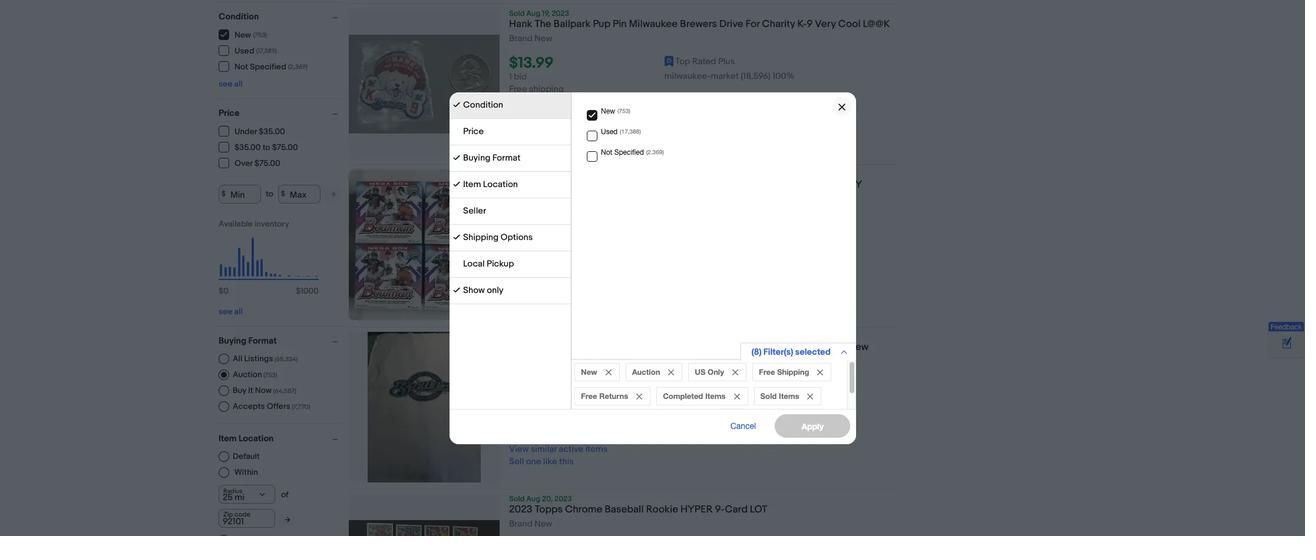 Task type: vqa. For each thing, say whether or not it's contained in the screenshot.
All
yes



Task type: describe. For each thing, give the bounding box(es) containing it.
all for price
[[234, 307, 243, 317]]

plus for $9.79
[[718, 392, 735, 403]]

trading
[[693, 179, 727, 191]]

view inside the free returns view similar active items sell one like this
[[509, 445, 529, 456]]

one inside the free returns view similar active items sell one like this
[[526, 457, 541, 468]]

one inside free shipping free returns view similar active items sell one like this
[[526, 294, 541, 305]]

milwaukee brewers promo sga blanket big huge 39" x 56" baseball brand new l@@k ! image
[[368, 333, 481, 483]]

19, for $79.99
[[542, 170, 550, 179]]

0 vertical spatial new (753)
[[235, 30, 267, 40]]

buying for buying format tab
[[463, 152, 490, 164]]

apply
[[802, 421, 824, 431]]

free returns
[[581, 392, 628, 401]]

100% for milwaukee-market (18,596) 100% free shipping free returns view similar active items sell one like this
[[773, 71, 795, 82]]

this inside the 'milwaukee-market (18,596) 100% free shipping free returns view similar active items sell one like this'
[[559, 121, 574, 132]]

all for condition
[[234, 79, 243, 89]]

new up used (17,388) on the top of page
[[601, 107, 615, 115]]

format for buying format tab
[[492, 152, 520, 164]]

returns
[[599, 392, 628, 401]]

 (7,770) Items text field
[[290, 403, 310, 411]]

location for item location tab
[[483, 179, 518, 190]]

milwaukee brewers promo sga blanket big huge 39" x 56" baseball brand new l@@k ! link
[[509, 342, 898, 370]]

card
[[725, 505, 748, 517]]

aug for $13.99
[[527, 9, 541, 18]]

big
[[692, 342, 707, 354]]

(18,596) for milwaukee-market (18,596) 100% free shipping free returns view similar active items sell one like this
[[741, 71, 771, 82]]

9-
[[715, 505, 725, 517]]

see all for condition
[[219, 79, 243, 89]]

all listings (65,334)
[[233, 354, 298, 364]]

it
[[248, 386, 253, 396]]

x
[[753, 342, 758, 354]]

milwaukee-market (18,596) 100% free shipping free returns view similar active items sell one like this
[[509, 71, 795, 132]]

remove filter - condition - new image
[[605, 370, 611, 376]]

bid for $13.99
[[514, 71, 527, 83]]

baseball for brand
[[778, 342, 817, 354]]

bid for $9.79
[[514, 408, 527, 419]]

2023 for ballpark
[[552, 9, 569, 18]]

milwaukee inside sold  aug 19, 2023 hank the ballpark pup pin milwaukee brewers drive for charity k-9 very cool l@@k brand new
[[629, 18, 678, 30]]

1 bid for $9.79
[[509, 408, 527, 419]]

not inside dialog
[[601, 148, 612, 156]]

sga
[[632, 342, 653, 354]]

2023 left topps
[[509, 505, 533, 517]]

new left remove filter - condition - new image
[[581, 367, 597, 377]]

Minimum Value in $ text field
[[219, 185, 261, 204]]

(18,596) for milwaukee-market (18,596) 100%
[[741, 407, 771, 418]]

0 vertical spatial $35.00
[[259, 127, 285, 137]]

remove filter - show only - sold items image
[[807, 394, 813, 400]]

remove filter - show only - free returns image
[[636, 394, 642, 400]]

free shipping
[[759, 367, 809, 377]]

 (65,334) Items text field
[[273, 356, 298, 363]]

promo
[[600, 342, 630, 354]]

shipping inside shipping options tab
[[463, 232, 498, 243]]

1 horizontal spatial not specified (2,369)
[[601, 148, 664, 156]]

aug for $79.99
[[527, 170, 541, 179]]

(17,388)
[[620, 128, 641, 135]]

item location button
[[219, 434, 344, 445]]

20,
[[542, 495, 553, 505]]

accepts offers (7,770)
[[233, 402, 310, 412]]

!
[[539, 354, 542, 366]]

price button
[[219, 108, 344, 119]]

location for item location dropdown button at left bottom
[[239, 434, 274, 445]]

cancel
[[730, 422, 756, 431]]

like inside the 'milwaukee-market (18,596) 100% free shipping free returns view similar active items sell one like this'
[[543, 121, 557, 132]]

over
[[235, 159, 253, 169]]

lot of 4 (four) 2021 bowman baseball trading cards mega boxes factory sealed link
[[509, 179, 898, 207]]

local pickup
[[463, 258, 514, 270]]

top rated plus for $9.79
[[676, 392, 735, 403]]

cool
[[838, 18, 861, 30]]

(17,389)
[[256, 47, 277, 55]]

item for item location tab
[[463, 179, 481, 190]]

$13.99
[[509, 54, 554, 73]]

condition for condition tab
[[463, 99, 503, 111]]

show only
[[463, 285, 503, 296]]

of
[[281, 490, 289, 500]]

listings
[[244, 354, 273, 364]]

new up used (17,389)
[[235, 30, 251, 40]]

graph of available inventory between $0 and $1000+ image
[[219, 219, 319, 302]]

1 vertical spatial $75.00
[[254, 159, 280, 169]]

rated for $13.99
[[692, 56, 716, 67]]

milwaukee- for milwaukee-market (18,596) 100%
[[665, 407, 711, 418]]

$35.00 to $75.00
[[235, 143, 298, 153]]

active inside the 'milwaukee-market (18,596) 100% free shipping free returns view similar active items sell one like this'
[[559, 109, 584, 120]]

hank
[[509, 18, 533, 30]]

shipping inside free shipping free returns view similar active items sell one like this
[[529, 257, 564, 268]]

this inside the free returns view similar active items sell one like this
[[559, 457, 574, 468]]

1 vertical spatial $35.00
[[235, 143, 261, 153]]

pup
[[593, 18, 611, 30]]

used for used (17,388)
[[601, 128, 618, 136]]

feedback
[[1271, 323, 1302, 332]]

new inside the milwaukee brewers promo sga blanket big huge 39" x 56" baseball brand new l@@k !
[[848, 342, 869, 354]]

tab list inside dialog
[[449, 92, 571, 304]]

1 vertical spatial to
[[266, 189, 273, 199]]

new inside sold  aug 19, 2023 hank the ballpark pup pin milwaukee brewers drive for charity k-9 very cool l@@k brand new
[[535, 33, 552, 44]]

1 horizontal spatial price
[[463, 126, 484, 137]]

for
[[746, 18, 760, 30]]

sell inside the 'milwaukee-market (18,596) 100% free shipping free returns view similar active items sell one like this'
[[509, 121, 524, 132]]

only
[[487, 285, 503, 296]]

view similar active items link for $13.99
[[509, 109, 608, 120]]

filter applied image for shipping
[[453, 234, 460, 241]]

drive
[[720, 18, 744, 30]]

now
[[255, 386, 272, 396]]

one inside the 'milwaukee-market (18,596) 100% free shipping free returns view similar active items sell one like this'
[[526, 121, 541, 132]]

sell one like this link for $13.99
[[509, 121, 574, 132]]

see for price
[[219, 307, 232, 317]]

see all button for condition
[[219, 79, 243, 89]]

buy
[[233, 386, 246, 396]]

market for milwaukee-market (18,596) 100% free shipping free returns view similar active items sell one like this
[[711, 71, 739, 82]]

like inside free shipping free returns view similar active items sell one like this
[[543, 294, 557, 305]]

9
[[807, 18, 813, 30]]

0 vertical spatial (2,369)
[[288, 63, 308, 71]]

available inventory
[[219, 219, 289, 229]]

baseball for trading
[[651, 179, 690, 191]]

pickup
[[487, 258, 514, 270]]

l@@k inside the milwaukee brewers promo sga blanket big huge 39" x 56" baseball brand new l@@k !
[[509, 354, 537, 366]]

0 horizontal spatial not specified (2,369)
[[235, 62, 308, 72]]

format for buying format dropdown button
[[248, 336, 277, 347]]

available
[[219, 219, 253, 229]]

(753) inside auction (753)
[[263, 372, 277, 379]]

(8)
[[751, 347, 762, 358]]

1 for $79.99
[[509, 245, 512, 256]]

factory
[[818, 179, 863, 191]]

free inside the free returns view similar active items sell one like this
[[509, 432, 527, 443]]

free returns view similar active items sell one like this
[[509, 432, 608, 468]]

active inside free shipping free returns view similar active items sell one like this
[[559, 282, 584, 293]]

within
[[235, 468, 258, 478]]

under $35.00
[[235, 127, 285, 137]]

item location tab
[[449, 172, 571, 198]]

aug inside the sold  aug 20, 2023 2023 topps chrome baseball rookie hyper 9-card lot brand new
[[527, 495, 541, 505]]

filter applied image for item location
[[453, 181, 460, 188]]

condition tab
[[449, 92, 571, 119]]

lot inside sold  aug 19, 2023 lot of 4 (four) 2021 bowman baseball trading cards mega boxes factory sealed
[[509, 179, 526, 191]]

the
[[535, 18, 552, 30]]

seller
[[463, 205, 486, 217]]

buying for buying format dropdown button
[[219, 336, 246, 347]]

2021
[[587, 179, 607, 191]]

(8) filter(s) selected
[[751, 347, 831, 358]]

remove filter - buying format - auction image
[[668, 370, 674, 376]]

items for completed items
[[705, 392, 726, 401]]

apply button
[[775, 415, 850, 438]]

topps
[[535, 505, 563, 517]]

Maximum Value in $ text field
[[278, 185, 321, 204]]

new (753) inside dialog
[[601, 107, 630, 115]]

buy it now (64,587)
[[233, 386, 296, 396]]

top for $9.79
[[676, 392, 690, 403]]

0 vertical spatial price
[[219, 108, 240, 119]]

(8) filter(s) selected button
[[740, 343, 856, 361]]

brewers inside sold  aug 19, 2023 hank the ballpark pup pin milwaukee brewers drive for charity k-9 very cool l@@k brand new
[[680, 18, 717, 30]]

dialog containing condition
[[0, 0, 1306, 537]]

sell one like this link for $79.99
[[509, 294, 574, 305]]

cancel button
[[717, 415, 769, 438]]

buying format button
[[219, 336, 344, 347]]

milwaukee brewers promo sga blanket big huge 39" x 56" baseball brand new l@@k !
[[509, 342, 869, 366]]

0 vertical spatial (753)
[[253, 31, 267, 39]]

baseball inside the sold  aug 20, 2023 2023 topps chrome baseball rookie hyper 9-card lot brand new
[[605, 505, 644, 517]]

19, for $13.99
[[542, 9, 550, 18]]

huge
[[709, 342, 734, 354]]

hyper
[[681, 505, 713, 517]]

sealed
[[509, 192, 545, 203]]

sold for rookie
[[509, 495, 525, 505]]

charity
[[762, 18, 795, 30]]

similar inside the 'milwaukee-market (18,596) 100% free shipping free returns view similar active items sell one like this'
[[531, 109, 557, 120]]

1 horizontal spatial shipping
[[777, 367, 809, 377]]

bid for $79.99
[[514, 245, 527, 256]]

plus for $13.99
[[718, 56, 735, 67]]

(64,587)
[[273, 388, 296, 395]]

returns inside the free returns view similar active items sell one like this
[[529, 432, 558, 443]]

sell inside free shipping free returns view similar active items sell one like this
[[509, 294, 524, 305]]

1000
[[301, 286, 319, 296]]

completed items
[[663, 392, 726, 401]]

show
[[463, 285, 485, 296]]

(65,334)
[[275, 356, 298, 363]]

items inside free shipping free returns view similar active items sell one like this
[[586, 282, 608, 293]]

2023 topps chrome baseball rookie hyper 9-card lot heading
[[509, 505, 768, 517]]



Task type: locate. For each thing, give the bounding box(es) containing it.
like
[[543, 121, 557, 132], [543, 294, 557, 305], [543, 457, 557, 468]]

sold inside dialog
[[760, 392, 777, 401]]

lot up sealed
[[509, 179, 526, 191]]

2023 inside sold  aug 19, 2023 lot of 4 (four) 2021 bowman baseball trading cards mega boxes factory sealed
[[552, 170, 569, 179]]

sold down free shipping
[[760, 392, 777, 401]]

over $75.00
[[235, 159, 280, 169]]

39"
[[736, 342, 751, 354]]

condition inside tab
[[463, 99, 503, 111]]

0 horizontal spatial baseball
[[605, 505, 644, 517]]

3 sell one like this link from the top
[[509, 457, 574, 468]]

condition
[[219, 11, 259, 22], [463, 99, 503, 111]]

aug left ballpark
[[527, 9, 541, 18]]

3 active from the top
[[559, 445, 584, 456]]

(18,596)
[[741, 71, 771, 82], [741, 407, 771, 418]]

2 filter applied image from the top
[[453, 234, 460, 241]]

lot of 4 (four) 2021 bowman baseball trading cards mega boxes factory sealed heading
[[509, 179, 863, 203]]

0 horizontal spatial buying
[[219, 336, 246, 347]]

1 1 from the top
[[509, 71, 512, 83]]

used (17,388)
[[601, 128, 641, 136]]

1 see all button from the top
[[219, 79, 243, 89]]

milwaukee brewers promo sga blanket big huge 39" x 56" baseball brand new l@@k ! heading
[[509, 342, 869, 366]]

top for $13.99
[[676, 56, 690, 67]]

$
[[222, 190, 226, 199], [281, 190, 285, 199], [219, 286, 224, 296], [296, 286, 301, 296]]

1 top rated plus from the top
[[676, 56, 735, 67]]

milwaukee inside the milwaukee brewers promo sga blanket big huge 39" x 56" baseball brand new l@@k !
[[509, 342, 558, 354]]

3 1 bid from the top
[[509, 408, 527, 419]]

0 vertical spatial 1
[[509, 71, 512, 83]]

inventory
[[255, 219, 289, 229]]

price up under
[[219, 108, 240, 119]]

view similar active items link down $13.99
[[509, 109, 608, 120]]

active inside the free returns view similar active items sell one like this
[[559, 445, 584, 456]]

1
[[509, 71, 512, 83], [509, 245, 512, 256], [509, 408, 512, 419]]

view down $9.79
[[509, 445, 529, 456]]

3 view similar active items link from the top
[[509, 445, 608, 456]]

baseball inside the milwaukee brewers promo sga blanket big huge 39" x 56" baseball brand new l@@k !
[[778, 342, 817, 354]]

0 vertical spatial not
[[235, 62, 248, 72]]

1 vertical spatial shipping
[[777, 367, 809, 377]]

specified down (17,389)
[[250, 62, 286, 72]]

accepts
[[233, 402, 265, 412]]

not specified (2,369) down "(17,388)"
[[601, 148, 664, 156]]

specified inside dialog
[[614, 148, 644, 156]]

(18,596) inside the 'milwaukee-market (18,596) 100% free shipping free returns view similar active items sell one like this'
[[741, 71, 771, 82]]

0 vertical spatial item
[[463, 179, 481, 190]]

like right only
[[543, 294, 557, 305]]

3 like from the top
[[543, 457, 557, 468]]

milwaukee-market (18,596) 100%
[[665, 407, 795, 418]]

free shipping free returns view similar active items sell one like this
[[509, 257, 608, 305]]

1 vertical spatial sell
[[509, 294, 524, 305]]

milwaukee- down "completed"
[[665, 407, 711, 418]]

1 items from the left
[[705, 392, 726, 401]]

2 see from the top
[[219, 307, 232, 317]]

see down 0
[[219, 307, 232, 317]]

lot inside the sold  aug 20, 2023 2023 topps chrome baseball rookie hyper 9-card lot brand new
[[750, 505, 768, 517]]

rookie
[[646, 505, 678, 517]]

baseball left the trading
[[651, 179, 690, 191]]

1 vertical spatial specified
[[614, 148, 644, 156]]

item location for item location dropdown button at left bottom
[[219, 434, 274, 445]]

sell one like this link right only
[[509, 294, 574, 305]]

 (753) Items text field
[[262, 372, 277, 379]]

(18,596) down for
[[741, 71, 771, 82]]

$75.00 down "$35.00 to $75.00"
[[254, 159, 280, 169]]

pin
[[613, 18, 627, 30]]

0 vertical spatial see all button
[[219, 79, 243, 89]]

1 vertical spatial baseball
[[778, 342, 817, 354]]

1 returns from the top
[[529, 96, 558, 107]]

items for sold items
[[779, 392, 799, 401]]

1 see all from the top
[[219, 79, 243, 89]]

like down condition tab
[[543, 121, 557, 132]]

sell one like this link down condition tab
[[509, 121, 574, 132]]

2 vertical spatial sell
[[509, 457, 524, 468]]

over $75.00 link
[[219, 158, 281, 169]]

2 market from the top
[[711, 407, 739, 418]]

1 vertical spatial (753)
[[617, 107, 630, 114]]

see all button down used (17,389)
[[219, 79, 243, 89]]

2 all from the top
[[234, 307, 243, 317]]

similar inside free shipping free returns view similar active items sell one like this
[[531, 282, 557, 293]]

filter applied image for show only
[[453, 287, 460, 294]]

filter(s)
[[763, 347, 793, 358]]

1 vertical spatial new (753)
[[601, 107, 630, 115]]

location down buying format tab
[[483, 179, 518, 190]]

1 shipping from the top
[[529, 84, 564, 95]]

market down drive
[[711, 71, 739, 82]]

see all down used (17,389)
[[219, 79, 243, 89]]

19, right the hank
[[542, 9, 550, 18]]

aug inside sold  aug 19, 2023 lot of 4 (four) 2021 bowman baseball trading cards mega boxes factory sealed
[[527, 170, 541, 179]]

buying format for buying format tab
[[463, 152, 520, 164]]

2 top rated plus from the top
[[676, 392, 735, 403]]

0 vertical spatial one
[[526, 121, 541, 132]]

us
[[695, 367, 705, 377]]

buying format up item location tab
[[463, 152, 520, 164]]

1 vertical spatial aug
[[527, 170, 541, 179]]

1 market from the top
[[711, 71, 739, 82]]

auction for auction (753)
[[233, 370, 262, 380]]

2 sell from the top
[[509, 294, 524, 305]]

lot right card
[[750, 505, 768, 517]]

2 similar from the top
[[531, 282, 557, 293]]

shipping options tab
[[449, 225, 571, 251]]

0 vertical spatial see all
[[219, 79, 243, 89]]

shipping down $13.99
[[529, 84, 564, 95]]

19, inside sold  aug 19, 2023 hank the ballpark pup pin milwaukee brewers drive for charity k-9 very cool l@@k brand new
[[542, 9, 550, 18]]

baseball
[[651, 179, 690, 191], [778, 342, 817, 354], [605, 505, 644, 517]]

1 19, from the top
[[542, 9, 550, 18]]

0 vertical spatial shipping
[[529, 84, 564, 95]]

format inside tab
[[492, 152, 520, 164]]

2 sell one like this link from the top
[[509, 294, 574, 305]]

2 returns from the top
[[529, 269, 558, 281]]

1 100% from the top
[[773, 71, 795, 82]]

item up default link
[[219, 434, 237, 445]]

buying format for buying format dropdown button
[[219, 336, 277, 347]]

tab list
[[449, 92, 571, 304]]

$ 1000
[[296, 286, 319, 296]]

aug left 20, at the bottom left of the page
[[527, 495, 541, 505]]

dialog
[[0, 0, 1306, 537]]

2 19, from the top
[[542, 170, 550, 179]]

19, inside sold  aug 19, 2023 lot of 4 (four) 2021 bowman baseball trading cards mega boxes factory sealed
[[542, 170, 550, 179]]

(2,369) up the 'price' dropdown button
[[288, 63, 308, 71]]

returns inside the 'milwaukee-market (18,596) 100% free shipping free returns view similar active items sell one like this'
[[529, 96, 558, 107]]

2023
[[552, 9, 569, 18], [552, 170, 569, 179], [555, 495, 572, 505], [509, 505, 533, 517]]

1 for $13.99
[[509, 71, 512, 83]]

1 vertical spatial location
[[239, 434, 274, 445]]

1 vertical spatial (2,369)
[[646, 148, 664, 155]]

1 horizontal spatial condition
[[463, 99, 503, 111]]

remove filter - item location - us only image
[[732, 370, 738, 376]]

returns down $79.99
[[529, 269, 558, 281]]

under
[[235, 127, 257, 137]]

1 this from the top
[[559, 121, 574, 132]]

3 items from the top
[[586, 445, 608, 456]]

2 vertical spatial sell one like this link
[[509, 457, 574, 468]]

19, right of
[[542, 170, 550, 179]]

1 aug from the top
[[527, 9, 541, 18]]

milwaukee-
[[665, 71, 711, 82], [665, 407, 711, 418]]

3 1 from the top
[[509, 408, 512, 419]]

top
[[676, 56, 690, 67], [676, 392, 690, 403]]

format up all listings (65,334)
[[248, 336, 277, 347]]

2 shipping from the top
[[529, 257, 564, 268]]

l@@k inside sold  aug 19, 2023 hank the ballpark pup pin milwaukee brewers drive for charity k-9 very cool l@@k brand new
[[863, 18, 890, 30]]

to down under $35.00
[[263, 143, 270, 153]]

aug left 4
[[527, 170, 541, 179]]

market inside the 'milwaukee-market (18,596) 100% free shipping free returns view similar active items sell one like this'
[[711, 71, 739, 82]]

brand
[[509, 33, 533, 44], [820, 342, 846, 354], [509, 519, 533, 531]]

under $35.00 link
[[219, 126, 286, 137]]

2 1 from the top
[[509, 245, 512, 256]]

$35.00 to $75.00 link
[[219, 142, 299, 153]]

view inside free shipping free returns view similar active items sell one like this
[[509, 282, 529, 293]]

2 view similar active items link from the top
[[509, 282, 608, 293]]

0 vertical spatial not specified (2,369)
[[235, 62, 308, 72]]

returns
[[529, 96, 558, 107], [529, 269, 558, 281], [529, 432, 558, 443]]

1 vertical spatial used
[[601, 128, 618, 136]]

100% inside the 'milwaukee-market (18,596) 100% free shipping free returns view similar active items sell one like this'
[[773, 71, 795, 82]]

0 horizontal spatial item location
[[219, 434, 274, 445]]

0 horizontal spatial buying format
[[219, 336, 277, 347]]

sold inside sold  aug 19, 2023 lot of 4 (four) 2021 bowman baseball trading cards mega boxes factory sealed
[[509, 170, 525, 179]]

like up 20, at the bottom left of the page
[[543, 457, 557, 468]]

0 vertical spatial item location
[[463, 179, 518, 190]]

1 vertical spatial item
[[219, 434, 237, 445]]

2023 for chrome
[[555, 495, 572, 505]]

1 vertical spatial milwaukee
[[509, 342, 558, 354]]

items inside the free returns view similar active items sell one like this
[[586, 445, 608, 456]]

aug inside sold  aug 19, 2023 hank the ballpark pup pin milwaukee brewers drive for charity k-9 very cool l@@k brand new
[[527, 9, 541, 18]]

100%
[[773, 71, 795, 82], [773, 407, 795, 418]]

1 like from the top
[[543, 121, 557, 132]]

milwaukee- for milwaukee-market (18,596) 100% free shipping free returns view similar active items sell one like this
[[665, 71, 711, 82]]

baseball inside sold  aug 19, 2023 lot of 4 (four) 2021 bowman baseball trading cards mega boxes factory sealed
[[651, 179, 690, 191]]

1 filter applied image from the top
[[453, 101, 460, 108]]

this inside free shipping free returns view similar active items sell one like this
[[559, 294, 574, 305]]

rated for $9.79
[[692, 392, 716, 403]]

2023 right 4
[[552, 170, 569, 179]]

apply within filter image
[[285, 517, 291, 524]]

location up default
[[239, 434, 274, 445]]

1 vertical spatial l@@k
[[509, 354, 537, 366]]

0 vertical spatial $75.00
[[272, 143, 298, 153]]

(7,770)
[[292, 403, 310, 411]]

2023 for 4
[[552, 170, 569, 179]]

price down condition tab
[[463, 126, 484, 137]]

hank the ballpark pup pin milwaukee brewers drive for charity k-9 very cool l@@k image
[[349, 35, 500, 134]]

1 horizontal spatial buying format
[[463, 152, 520, 164]]

sold for 2021
[[509, 170, 525, 179]]

see all button for price
[[219, 307, 243, 317]]

not specified (2,369)
[[235, 62, 308, 72], [601, 148, 664, 156]]

show only tab
[[449, 278, 571, 304]]

specified down "(17,388)"
[[614, 148, 644, 156]]

buying format up all
[[219, 336, 277, 347]]

0 vertical spatial items
[[586, 109, 608, 120]]

0 vertical spatial 100%
[[773, 71, 795, 82]]

sold  aug 19, 2023 lot of 4 (four) 2021 bowman baseball trading cards mega boxes factory sealed
[[509, 170, 863, 203]]

0 vertical spatial plus
[[718, 56, 735, 67]]

default
[[233, 452, 260, 462]]

1 horizontal spatial not
[[601, 148, 612, 156]]

0 horizontal spatial price
[[219, 108, 240, 119]]

1 view similar active items link from the top
[[509, 109, 608, 120]]

milwaukee- inside the 'milwaukee-market (18,596) 100% free shipping free returns view similar active items sell one like this'
[[665, 71, 711, 82]]

3 returns from the top
[[529, 432, 558, 443]]

similar up 20, at the bottom left of the page
[[531, 445, 557, 456]]

very
[[815, 18, 836, 30]]

see all button down 0
[[219, 307, 243, 317]]

location inside tab
[[483, 179, 518, 190]]

see for condition
[[219, 79, 232, 89]]

2 1 bid from the top
[[509, 245, 527, 256]]

item for item location dropdown button at left bottom
[[219, 434, 237, 445]]

$75.00 down under $35.00
[[272, 143, 298, 153]]

sell inside the free returns view similar active items sell one like this
[[509, 457, 524, 468]]

2023 inside sold  aug 19, 2023 hank the ballpark pup pin milwaukee brewers drive for charity k-9 very cool l@@k brand new
[[552, 9, 569, 18]]

0 vertical spatial location
[[483, 179, 518, 190]]

item up 'seller'
[[463, 179, 481, 190]]

1 1 bid from the top
[[509, 71, 527, 83]]

3 filter applied image from the top
[[453, 287, 460, 294]]

0 vertical spatial 1 bid
[[509, 71, 527, 83]]

see up under $35.00 link
[[219, 79, 232, 89]]

0 vertical spatial shipping
[[463, 232, 498, 243]]

2 aug from the top
[[527, 170, 541, 179]]

items left remove filter - show only - sold items image
[[779, 392, 799, 401]]

shipping down $79.99
[[529, 257, 564, 268]]

new
[[235, 30, 251, 40], [535, 33, 552, 44], [601, 107, 615, 115], [848, 342, 869, 354], [581, 367, 597, 377], [535, 519, 552, 531]]

1 vertical spatial sell one like this link
[[509, 294, 574, 305]]

used left "(17,388)"
[[601, 128, 618, 136]]

3 aug from the top
[[527, 495, 541, 505]]

used (17,389)
[[235, 46, 277, 56]]

0 vertical spatial specified
[[250, 62, 286, 72]]

item inside tab
[[463, 179, 481, 190]]

1 all from the top
[[234, 79, 243, 89]]

2 active from the top
[[559, 282, 584, 293]]

0 vertical spatial all
[[234, 79, 243, 89]]

0 vertical spatial used
[[235, 46, 254, 56]]

19,
[[542, 9, 550, 18], [542, 170, 550, 179]]

brand inside the sold  aug 20, 2023 2023 topps chrome baseball rookie hyper 9-card lot brand new
[[509, 519, 533, 531]]

1 bid for $79.99
[[509, 245, 527, 256]]

hank the ballpark pup pin milwaukee brewers drive for charity k-9 very cool l@@k heading
[[509, 18, 890, 30]]

item location inside tab
[[463, 179, 518, 190]]

0 vertical spatial lot
[[509, 179, 526, 191]]

0 vertical spatial brewers
[[680, 18, 717, 30]]

0 vertical spatial top
[[676, 56, 690, 67]]

56"
[[761, 342, 776, 354]]

local
[[463, 258, 485, 270]]

sold  aug 20, 2023 2023 topps chrome baseball rookie hyper 9-card lot brand new
[[509, 495, 768, 531]]

buying format tab
[[449, 145, 571, 172]]

1 vertical spatial this
[[559, 294, 574, 305]]

buying format inside tab
[[463, 152, 520, 164]]

0 horizontal spatial milwaukee
[[509, 342, 558, 354]]

not down used (17,389)
[[235, 62, 248, 72]]

(753) inside dialog
[[617, 107, 630, 114]]

bid up condition tab
[[514, 71, 527, 83]]

1 bid down options
[[509, 245, 527, 256]]

all
[[233, 354, 243, 364]]

sold items
[[760, 392, 799, 401]]

free
[[509, 84, 527, 95], [509, 96, 527, 107], [509, 257, 527, 268], [509, 269, 527, 281], [759, 367, 775, 377], [581, 392, 597, 401], [509, 432, 527, 443]]

new inside the sold  aug 20, 2023 2023 topps chrome baseball rookie hyper 9-card lot brand new
[[535, 519, 552, 531]]

view similar active items link for $79.99
[[509, 282, 608, 293]]

1 horizontal spatial specified
[[614, 148, 644, 156]]

top rated plus for $13.99
[[676, 56, 735, 67]]

3 bid from the top
[[514, 408, 527, 419]]

1 vertical spatial 1
[[509, 245, 512, 256]]

filter applied image inside condition tab
[[453, 101, 460, 108]]

2 see all button from the top
[[219, 307, 243, 317]]

(four)
[[552, 179, 584, 191]]

top rated plus down sold  aug 19, 2023 hank the ballpark pup pin milwaukee brewers drive for charity k-9 very cool l@@k brand new
[[676, 56, 735, 67]]

0 vertical spatial to
[[263, 143, 270, 153]]

1 horizontal spatial milwaukee
[[629, 18, 678, 30]]

buying up all
[[219, 336, 246, 347]]

2 horizontal spatial baseball
[[778, 342, 817, 354]]

2 like from the top
[[543, 294, 557, 305]]

100% down charity
[[773, 71, 795, 82]]

(2,369) up bowman
[[646, 148, 664, 155]]

rated down us
[[692, 392, 716, 403]]

2023 topps chrome baseball rookie hyper 9-card lot image
[[349, 521, 500, 537]]

1 horizontal spatial baseball
[[651, 179, 690, 191]]

similar right only
[[531, 282, 557, 293]]

auction inside dialog
[[632, 367, 660, 377]]

filter applied image for condition
[[453, 101, 460, 108]]

0 vertical spatial filter applied image
[[453, 101, 460, 108]]

plus down drive
[[718, 56, 735, 67]]

like inside the free returns view similar active items sell one like this
[[543, 457, 557, 468]]

1 vertical spatial item location
[[219, 434, 274, 445]]

0 horizontal spatial location
[[239, 434, 274, 445]]

rated down sold  aug 19, 2023 hank the ballpark pup pin milwaukee brewers drive for charity k-9 very cool l@@k brand new
[[692, 56, 716, 67]]

filter applied image for buying
[[453, 154, 460, 161]]

2 bid from the top
[[514, 245, 527, 256]]

2 vertical spatial one
[[526, 457, 541, 468]]

brewers left the promo on the bottom
[[560, 342, 597, 354]]

(753) up used (17,388) on the top of page
[[617, 107, 630, 114]]

brand inside sold  aug 19, 2023 hank the ballpark pup pin milwaukee brewers drive for charity k-9 very cool l@@k brand new
[[509, 33, 533, 44]]

0 vertical spatial l@@k
[[863, 18, 890, 30]]

1 vertical spatial view similar active items link
[[509, 282, 608, 293]]

brewers inside the milwaukee brewers promo sga blanket big huge 39" x 56" baseball brand new l@@k !
[[560, 342, 597, 354]]

1 horizontal spatial format
[[492, 152, 520, 164]]

new (753) up used (17,388) on the top of page
[[601, 107, 630, 115]]

to left maximum value in $ text box
[[266, 189, 273, 199]]

item location
[[463, 179, 518, 190], [219, 434, 274, 445]]

new (753) up used (17,389)
[[235, 30, 267, 40]]

2 plus from the top
[[718, 392, 735, 403]]

filter applied image inside show only tab
[[453, 287, 460, 294]]

milwaukee
[[629, 18, 678, 30], [509, 342, 558, 354]]

2 vertical spatial 1 bid
[[509, 408, 527, 419]]

aug
[[527, 9, 541, 18], [527, 170, 541, 179], [527, 495, 541, 505]]

2 vertical spatial view
[[509, 445, 529, 456]]

this
[[559, 121, 574, 132], [559, 294, 574, 305], [559, 457, 574, 468]]

milwaukee right pin
[[629, 18, 678, 30]]

1 top from the top
[[676, 56, 690, 67]]

1 vertical spatial see all button
[[219, 307, 243, 317]]

l@@k left ! on the left
[[509, 354, 537, 366]]

buying format
[[463, 152, 520, 164], [219, 336, 277, 347]]

sold  aug 19, 2023 hank the ballpark pup pin milwaukee brewers drive for charity k-9 very cool l@@k brand new
[[509, 9, 890, 44]]

1 filter applied image from the top
[[453, 154, 460, 161]]

returns down $13.99
[[529, 96, 558, 107]]

1 horizontal spatial lot
[[750, 505, 768, 517]]

format up item location tab
[[492, 152, 520, 164]]

sell one like this link up 20, at the bottom left of the page
[[509, 457, 574, 468]]

2 rated from the top
[[692, 392, 716, 403]]

view up buying format tab
[[509, 109, 529, 120]]

1 items from the top
[[586, 109, 608, 120]]

2023 right the
[[552, 9, 569, 18]]

1 view from the top
[[509, 109, 529, 120]]

see all for price
[[219, 307, 243, 317]]

(753) up buy it now (64,587)
[[263, 372, 277, 379]]

not
[[235, 62, 248, 72], [601, 148, 612, 156]]

1 horizontal spatial items
[[779, 392, 799, 401]]

None text field
[[219, 510, 275, 528]]

0
[[224, 286, 229, 296]]

1 bid for $13.99
[[509, 71, 527, 83]]

1 bid up the free returns view similar active items sell one like this
[[509, 408, 527, 419]]

bowman
[[610, 179, 649, 191]]

one down condition tab
[[526, 121, 541, 132]]

(753) up used (17,389)
[[253, 31, 267, 39]]

0 vertical spatial condition
[[219, 11, 259, 22]]

new (753)
[[235, 30, 267, 40], [601, 107, 630, 115]]

lot of 4 (four) 2021 bowman baseball trading cards mega boxes factory sealed image
[[349, 170, 500, 321]]

2 one from the top
[[526, 294, 541, 305]]

1 vertical spatial similar
[[531, 282, 557, 293]]

chrome
[[565, 505, 603, 517]]

condition button
[[219, 11, 344, 22]]

remove filter - show only - completed items image
[[734, 394, 740, 400]]

1 horizontal spatial item location
[[463, 179, 518, 190]]

view inside the 'milwaukee-market (18,596) 100% free shipping free returns view similar active items sell one like this'
[[509, 109, 529, 120]]

items left 'remove filter - show only - completed items' 'icon'
[[705, 392, 726, 401]]

1 vertical spatial buying
[[219, 336, 246, 347]]

3 sell from the top
[[509, 457, 524, 468]]

100% down sold items on the right bottom
[[773, 407, 795, 418]]

buying inside tab
[[463, 152, 490, 164]]

0 vertical spatial buying format
[[463, 152, 520, 164]]

2 items from the top
[[586, 282, 608, 293]]

filter applied image inside shipping options tab
[[453, 234, 460, 241]]

0 horizontal spatial (2,369)
[[288, 63, 308, 71]]

sell one like this link
[[509, 121, 574, 132], [509, 294, 574, 305], [509, 457, 574, 468]]

1 vertical spatial condition
[[463, 99, 503, 111]]

$35.00
[[259, 127, 285, 137], [235, 143, 261, 153]]

auction up it in the left bottom of the page
[[233, 370, 262, 380]]

2023 right 20, at the bottom left of the page
[[555, 495, 572, 505]]

auction (753)
[[233, 370, 277, 380]]

$35.00 up over $75.00 link
[[235, 143, 261, 153]]

view similar active items link up 20, at the bottom left of the page
[[509, 445, 608, 456]]

0 vertical spatial sell one like this link
[[509, 121, 574, 132]]

auction
[[632, 367, 660, 377], [233, 370, 262, 380]]

sold left 20, at the bottom left of the page
[[509, 495, 525, 505]]

buying up item location tab
[[463, 152, 490, 164]]

1 see from the top
[[219, 79, 232, 89]]

market for milwaukee-market (18,596) 100%
[[711, 407, 739, 418]]

2 (18,596) from the top
[[741, 407, 771, 418]]

3 one from the top
[[526, 457, 541, 468]]

see all
[[219, 79, 243, 89], [219, 307, 243, 317]]

sold left the
[[509, 9, 525, 18]]

sold inside sold  aug 19, 2023 hank the ballpark pup pin milwaukee brewers drive for charity k-9 very cool l@@k brand new
[[509, 9, 525, 18]]

0 vertical spatial milwaukee
[[629, 18, 678, 30]]

shipping
[[463, 232, 498, 243], [777, 367, 809, 377]]

(18,596) up 'cancel'
[[741, 407, 771, 418]]

l@@k right cool
[[863, 18, 890, 30]]

sold inside the sold  aug 20, 2023 2023 topps chrome baseball rookie hyper 9-card lot brand new
[[509, 495, 525, 505]]

filter applied image inside buying format tab
[[453, 154, 460, 161]]

2 vertical spatial view similar active items link
[[509, 445, 608, 456]]

us only
[[695, 367, 724, 377]]

brand inside the milwaukee brewers promo sga blanket big huge 39" x 56" baseball brand new l@@k !
[[820, 342, 846, 354]]

sold for pin
[[509, 9, 525, 18]]

$79.99
[[509, 228, 556, 246]]

mega
[[759, 179, 786, 191]]

0 vertical spatial active
[[559, 109, 584, 120]]

1 (18,596) from the top
[[741, 71, 771, 82]]

market down 'remove filter - show only - completed items' 'icon'
[[711, 407, 739, 418]]

shipping inside the 'milwaukee-market (18,596) 100% free shipping free returns view similar active items sell one like this'
[[529, 84, 564, 95]]

l@@k
[[863, 18, 890, 30], [509, 354, 537, 366]]

options
[[500, 232, 533, 243]]

2 see all from the top
[[219, 307, 243, 317]]

filter applied image
[[453, 154, 460, 161], [453, 234, 460, 241]]

view similar active items link
[[509, 109, 608, 120], [509, 282, 608, 293], [509, 445, 608, 456]]

1 vertical spatial not
[[601, 148, 612, 156]]

1 vertical spatial see
[[219, 307, 232, 317]]

1 similar from the top
[[531, 109, 557, 120]]

returns inside free shipping free returns view similar active items sell one like this
[[529, 269, 558, 281]]

100% for milwaukee-market (18,596) 100%
[[773, 407, 795, 418]]

0 vertical spatial view similar active items link
[[509, 109, 608, 120]]

$9.79
[[509, 390, 547, 409]]

1 vertical spatial one
[[526, 294, 541, 305]]

auction down sga
[[632, 367, 660, 377]]

2 items from the left
[[779, 392, 799, 401]]

2 this from the top
[[559, 294, 574, 305]]

1 milwaukee- from the top
[[665, 71, 711, 82]]

1 active from the top
[[559, 109, 584, 120]]

1 one from the top
[[526, 121, 541, 132]]

3 view from the top
[[509, 445, 529, 456]]

1 vertical spatial format
[[248, 336, 277, 347]]

1 horizontal spatial buying
[[463, 152, 490, 164]]

1 vertical spatial top rated plus
[[676, 392, 735, 403]]

item
[[463, 179, 481, 190], [219, 434, 237, 445]]

1 horizontal spatial (2,369)
[[646, 148, 664, 155]]

one up topps
[[526, 457, 541, 468]]

1 vertical spatial 100%
[[773, 407, 795, 418]]

2 vertical spatial baseball
[[605, 505, 644, 517]]

completed
[[663, 392, 703, 401]]

top rated plus down us only
[[676, 392, 735, 403]]

1 sell one like this link from the top
[[509, 121, 574, 132]]

1 for $9.79
[[509, 408, 512, 419]]

used for used (17,389)
[[235, 46, 254, 56]]

plus up milwaukee-market (18,596) 100%
[[718, 392, 735, 403]]

tab list containing condition
[[449, 92, 571, 304]]

only
[[708, 367, 724, 377]]

new down the
[[535, 33, 552, 44]]

remove filter - shipping options - free shipping image
[[817, 370, 823, 376]]

ballpark
[[554, 18, 591, 30]]

2 top from the top
[[676, 392, 690, 403]]

items inside the 'milwaukee-market (18,596) 100% free shipping free returns view similar active items sell one like this'
[[586, 109, 608, 120]]

filter applied image
[[453, 101, 460, 108], [453, 181, 460, 188], [453, 287, 460, 294]]

1 vertical spatial view
[[509, 282, 529, 293]]

item location up 'seller'
[[463, 179, 518, 190]]

3 this from the top
[[559, 457, 574, 468]]

sold left of
[[509, 170, 525, 179]]

1 vertical spatial (18,596)
[[741, 407, 771, 418]]

1 bid from the top
[[514, 71, 527, 83]]

$35.00 up "$35.00 to $75.00"
[[259, 127, 285, 137]]

new right selected
[[848, 342, 869, 354]]

0 vertical spatial baseball
[[651, 179, 690, 191]]

lot
[[509, 179, 526, 191], [750, 505, 768, 517]]

2 vertical spatial returns
[[529, 432, 558, 443]]

 (64,587) Items text field
[[272, 388, 296, 395]]

auction for auction
[[632, 367, 660, 377]]

milwaukee- down sold  aug 19, 2023 hank the ballpark pup pin milwaukee brewers drive for charity k-9 very cool l@@k brand new
[[665, 71, 711, 82]]

1 rated from the top
[[692, 56, 716, 67]]

(2,369)
[[288, 63, 308, 71], [646, 148, 664, 155]]

1 vertical spatial filter applied image
[[453, 181, 460, 188]]

0 vertical spatial similar
[[531, 109, 557, 120]]

3 similar from the top
[[531, 445, 557, 456]]

sold
[[509, 9, 525, 18], [509, 170, 525, 179], [760, 392, 777, 401], [509, 495, 525, 505]]

1 vertical spatial not specified (2,369)
[[601, 148, 664, 156]]

cards
[[729, 179, 757, 191]]

filter applied image inside item location tab
[[453, 181, 460, 188]]

baseball up free shipping
[[778, 342, 817, 354]]

0 vertical spatial milwaukee-
[[665, 71, 711, 82]]

returns down $9.79
[[529, 432, 558, 443]]

1 plus from the top
[[718, 56, 735, 67]]

2 view from the top
[[509, 282, 529, 293]]

2 milwaukee- from the top
[[665, 407, 711, 418]]

2 filter applied image from the top
[[453, 181, 460, 188]]

1 vertical spatial like
[[543, 294, 557, 305]]

$ 0
[[219, 286, 229, 296]]

similar inside the free returns view similar active items sell one like this
[[531, 445, 557, 456]]

2 100% from the top
[[773, 407, 795, 418]]

1 sell from the top
[[509, 121, 524, 132]]

item location for item location tab
[[463, 179, 518, 190]]

condition for condition dropdown button
[[219, 11, 259, 22]]



